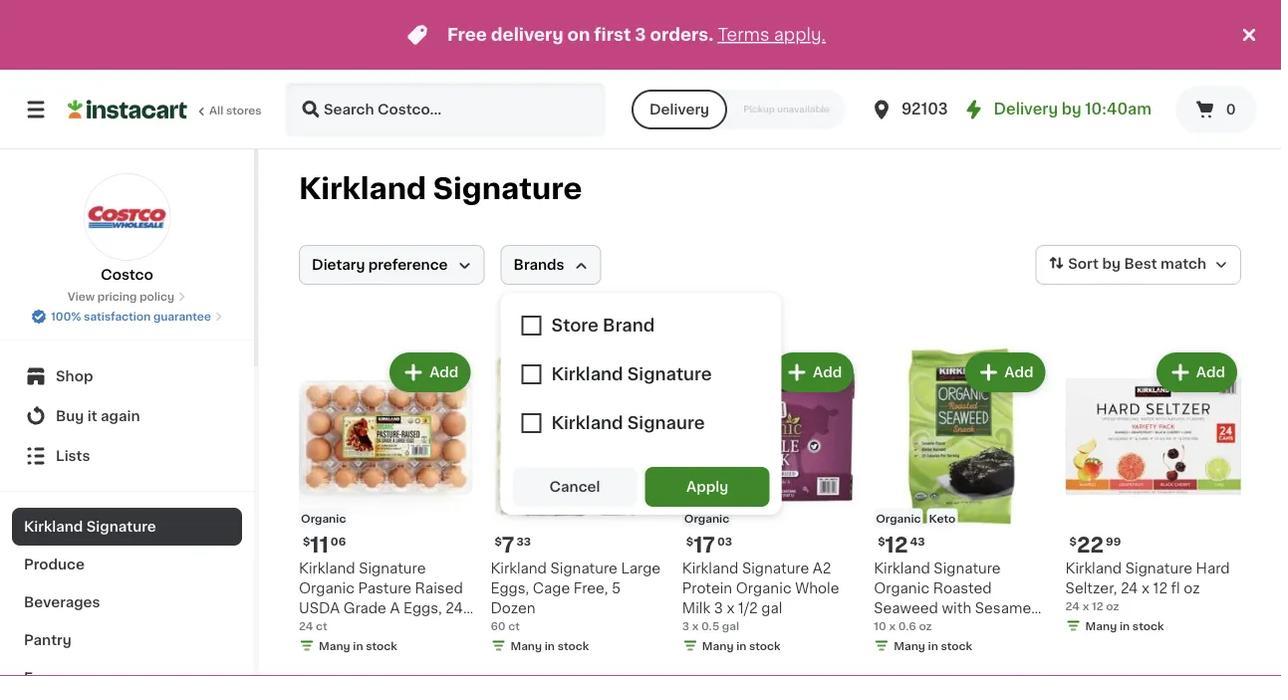 Task type: describe. For each thing, give the bounding box(es) containing it.
many for 17
[[703, 641, 734, 652]]

kirkland signature link
[[12, 508, 242, 546]]

stock for 7
[[558, 641, 589, 652]]

0 horizontal spatial oz
[[919, 621, 933, 632]]

sort by
[[1069, 257, 1121, 271]]

buy it again link
[[12, 397, 242, 437]]

ct inside kirkland signature organic roasted seaweed with sesame oil, 0.60 oz, 10 ct
[[980, 621, 994, 635]]

all stores
[[209, 105, 262, 116]]

many for 11
[[319, 641, 351, 652]]

delivery by 10:40am
[[994, 102, 1152, 117]]

signature for pasture
[[359, 562, 426, 576]]

organic inside the kirkland signature organic pasture raised usda grade a eggs, 24 ct
[[299, 582, 355, 596]]

eggs, inside kirkland signature large eggs, cage free, 5 dozen 60 ct
[[491, 582, 530, 596]]

view pricing policy link
[[68, 289, 187, 305]]

sort
[[1069, 257, 1100, 271]]

seaweed
[[874, 601, 939, 615]]

instacart logo image
[[68, 98, 187, 122]]

0.5
[[702, 621, 720, 632]]

apply button
[[646, 468, 770, 507]]

on
[[568, 26, 591, 43]]

costco logo image
[[83, 173, 171, 261]]

add button for 22
[[1159, 355, 1236, 391]]

$ 7 33
[[495, 535, 531, 556]]

product group containing 7
[[491, 349, 667, 658]]

large
[[621, 562, 661, 576]]

free,
[[574, 582, 609, 596]]

keto
[[930, 513, 956, 524]]

kirkland for roasted
[[874, 562, 931, 576]]

ct inside the kirkland signature organic pasture raised usda grade a eggs, 24 ct
[[299, 621, 313, 635]]

lists
[[56, 450, 90, 464]]

7
[[502, 535, 515, 556]]

policy
[[140, 292, 175, 303]]

1 horizontal spatial gal
[[762, 601, 783, 615]]

many for 7
[[511, 641, 542, 652]]

all
[[209, 105, 224, 116]]

0 button
[[1176, 86, 1258, 134]]

organic up $ 17 03
[[685, 513, 730, 524]]

by for delivery
[[1062, 102, 1082, 117]]

x left 0.5
[[693, 621, 699, 632]]

92103 button
[[870, 82, 990, 138]]

dietary preference
[[312, 258, 448, 272]]

hard
[[1197, 562, 1231, 576]]

guarantee
[[153, 312, 211, 322]]

signature up brands
[[433, 175, 583, 203]]

costco link
[[83, 173, 171, 285]]

99
[[1107, 536, 1122, 547]]

signature for roasted
[[934, 562, 1001, 576]]

0 horizontal spatial kirkland signature
[[24, 520, 156, 534]]

33
[[517, 536, 531, 547]]

product group containing 12
[[874, 349, 1050, 658]]

delivery button
[[632, 90, 728, 130]]

0 vertical spatial oz
[[1185, 582, 1201, 596]]

add for 7
[[622, 366, 651, 380]]

cancel
[[550, 480, 601, 494]]

24 inside the kirkland signature organic pasture raised usda grade a eggs, 24 ct
[[446, 601, 463, 615]]

1 horizontal spatial oz
[[1107, 601, 1120, 612]]

add button for 7
[[584, 355, 661, 391]]

delivery for delivery
[[650, 103, 710, 117]]

many for 12
[[894, 641, 926, 652]]

11
[[310, 535, 329, 556]]

match
[[1161, 257, 1207, 271]]

100% satisfaction guarantee
[[51, 312, 211, 322]]

organic inside the kirkland signature a2 protein organic whole milk 3 x 1/2 gal 3 x 0.5 gal
[[736, 582, 792, 596]]

orders.
[[650, 26, 714, 43]]

pantry
[[24, 634, 72, 648]]

add for 17
[[813, 366, 843, 380]]

x left 1/2
[[727, 601, 735, 615]]

many in stock for 11
[[319, 641, 398, 652]]

kirkland signature organic roasted seaweed with sesame oil, 0.60 oz, 10 ct
[[874, 562, 1032, 635]]

oz,
[[937, 621, 957, 635]]

whole
[[796, 582, 840, 596]]

06
[[331, 536, 346, 547]]

cage
[[533, 582, 570, 596]]

brands button
[[501, 245, 602, 285]]

again
[[101, 410, 140, 424]]

organic keto
[[876, 513, 956, 524]]

x left 0.6
[[890, 621, 896, 632]]

kirkland signature a2 protein organic whole milk 3 x 1/2 gal 3 x 0.5 gal
[[683, 562, 840, 632]]

$ 12 43
[[878, 535, 926, 556]]

terms apply. link
[[718, 26, 826, 43]]

many for 22
[[1086, 621, 1118, 632]]

signature inside kirkland signature link
[[86, 520, 156, 534]]

in for 12
[[929, 641, 939, 652]]

add button for 17
[[776, 355, 853, 391]]

costco
[[101, 268, 153, 282]]

beverages link
[[12, 584, 242, 622]]

kirkland signature large eggs, cage free, 5 dozen 60 ct
[[491, 562, 661, 632]]

shop link
[[12, 357, 242, 397]]

many in stock for 17
[[703, 641, 781, 652]]

stock for 22
[[1133, 621, 1165, 632]]

$ 11 06
[[303, 535, 346, 556]]

terms
[[718, 26, 770, 43]]

view
[[68, 292, 95, 303]]

buy it again
[[56, 410, 140, 424]]

10 inside kirkland signature organic roasted seaweed with sesame oil, 0.60 oz, 10 ct
[[961, 621, 976, 635]]

a2
[[813, 562, 832, 576]]

add button for 11
[[392, 355, 469, 391]]

satisfaction
[[84, 312, 151, 322]]

0 vertical spatial kirkland signature
[[299, 175, 583, 203]]

$ 22 99
[[1070, 535, 1122, 556]]

$ for 17
[[687, 536, 694, 547]]

$ 17 03
[[687, 535, 733, 556]]



Task type: locate. For each thing, give the bounding box(es) containing it.
2 horizontal spatial 3
[[714, 601, 724, 615]]

pasture
[[358, 582, 412, 596]]

dietary
[[312, 258, 365, 272]]

delivery
[[994, 102, 1059, 117], [650, 103, 710, 117]]

$ left 43
[[878, 536, 886, 547]]

kirkland signature hard seltzer, 24 x 12 fl oz 24 x 12 oz
[[1066, 562, 1231, 612]]

0
[[1227, 103, 1237, 117]]

stores
[[226, 105, 262, 116]]

product group containing 17
[[683, 349, 858, 658]]

5 add from the left
[[1197, 366, 1226, 380]]

4 $ from the left
[[878, 536, 886, 547]]

many in stock down "kirkland signature hard seltzer, 24 x 12 fl oz 24 x 12 oz"
[[1086, 621, 1165, 632]]

product group containing 22
[[1066, 349, 1242, 638]]

view pricing policy
[[68, 292, 175, 303]]

in for 11
[[353, 641, 363, 652]]

in for 17
[[737, 641, 747, 652]]

stock
[[1133, 621, 1165, 632], [366, 641, 398, 652], [558, 641, 589, 652], [750, 641, 781, 652], [941, 641, 973, 652]]

kirkland for pasture
[[299, 562, 355, 576]]

many in stock down grade
[[319, 641, 398, 652]]

kirkland up "seltzer,"
[[1066, 562, 1123, 576]]

$ inside $ 22 99
[[1070, 536, 1078, 547]]

2 product group from the left
[[491, 349, 667, 658]]

24 down raised
[[446, 601, 463, 615]]

first
[[594, 26, 631, 43]]

kirkland inside kirkland signature large eggs, cage free, 5 dozen 60 ct
[[491, 562, 547, 576]]

delivery left 10:40am in the top right of the page
[[994, 102, 1059, 117]]

sesame
[[976, 601, 1032, 615]]

delivery down orders.
[[650, 103, 710, 117]]

$ for 22
[[1070, 536, 1078, 547]]

organic up $ 11 06
[[301, 513, 346, 524]]

stock for 17
[[750, 641, 781, 652]]

1 vertical spatial oz
[[1107, 601, 1120, 612]]

by for sort
[[1103, 257, 1121, 271]]

Best match Sort by field
[[1036, 245, 1242, 285]]

2 vertical spatial 3
[[683, 621, 690, 632]]

1 vertical spatial kirkland signature
[[24, 520, 156, 534]]

many in stock for 22
[[1086, 621, 1165, 632]]

shop
[[56, 370, 93, 384]]

raised
[[415, 582, 463, 596]]

2 add button from the left
[[584, 355, 661, 391]]

24 down the usda
[[299, 621, 313, 632]]

100% satisfaction guarantee button
[[31, 305, 223, 325]]

organic inside kirkland signature organic roasted seaweed with sesame oil, 0.60 oz, 10 ct
[[874, 582, 930, 596]]

1 vertical spatial gal
[[723, 621, 740, 632]]

Search field
[[287, 84, 604, 136]]

stock down kirkland signature large eggs, cage free, 5 dozen 60 ct
[[558, 641, 589, 652]]

2 vertical spatial oz
[[919, 621, 933, 632]]

many in stock for 7
[[511, 641, 589, 652]]

12 left fl
[[1154, 582, 1168, 596]]

beverages
[[24, 596, 100, 610]]

22
[[1078, 535, 1105, 556]]

92103
[[902, 102, 949, 117]]

0 horizontal spatial by
[[1062, 102, 1082, 117]]

0 vertical spatial eggs,
[[491, 582, 530, 596]]

best match
[[1125, 257, 1207, 271]]

kirkland signature down search field
[[299, 175, 583, 203]]

1 horizontal spatial delivery
[[994, 102, 1059, 117]]

10:40am
[[1086, 102, 1152, 117]]

stock for 11
[[366, 641, 398, 652]]

stock down a
[[366, 641, 398, 652]]

delivery inside button
[[650, 103, 710, 117]]

$ left 99
[[1070, 536, 1078, 547]]

1 product group from the left
[[299, 349, 475, 658]]

signature for eggs,
[[551, 562, 618, 576]]

signature up whole
[[743, 562, 810, 576]]

produce
[[24, 558, 85, 572]]

0 horizontal spatial gal
[[723, 621, 740, 632]]

5 product group from the left
[[1066, 349, 1242, 638]]

3 add button from the left
[[776, 355, 853, 391]]

1 vertical spatial eggs,
[[404, 601, 442, 615]]

24 ct
[[299, 621, 328, 632]]

add
[[430, 366, 459, 380], [622, 366, 651, 380], [813, 366, 843, 380], [1005, 366, 1034, 380], [1197, 366, 1226, 380]]

delivery by 10:40am link
[[963, 98, 1152, 122]]

grade
[[344, 601, 387, 615]]

brands
[[514, 258, 565, 272]]

$ for 7
[[495, 536, 502, 547]]

by left 10:40am in the top right of the page
[[1062, 102, 1082, 117]]

17
[[694, 535, 716, 556]]

many down 24 ct
[[319, 641, 351, 652]]

dozen
[[491, 601, 536, 615]]

4 product group from the left
[[874, 349, 1050, 658]]

many in stock down dozen
[[511, 641, 589, 652]]

1 vertical spatial 3
[[714, 601, 724, 615]]

service type group
[[632, 90, 846, 130]]

1 vertical spatial 12
[[1154, 582, 1168, 596]]

kirkland for eggs,
[[491, 562, 547, 576]]

delivery for delivery by 10:40am
[[994, 102, 1059, 117]]

in
[[1120, 621, 1131, 632], [353, 641, 363, 652], [545, 641, 555, 652], [737, 641, 747, 652], [929, 641, 939, 652]]

stock down oz,
[[941, 641, 973, 652]]

oz down "seltzer,"
[[1107, 601, 1120, 612]]

all stores link
[[68, 82, 263, 138]]

signature inside kirkland signature organic roasted seaweed with sesame oil, 0.60 oz, 10 ct
[[934, 562, 1001, 576]]

1 add from the left
[[430, 366, 459, 380]]

signature inside the kirkland signature a2 protein organic whole milk 3 x 1/2 gal 3 x 0.5 gal
[[743, 562, 810, 576]]

kirkland inside kirkland signature organic roasted seaweed with sesame oil, 0.60 oz, 10 ct
[[874, 562, 931, 576]]

organic
[[301, 513, 346, 524], [685, 513, 730, 524], [876, 513, 922, 524], [299, 582, 355, 596], [736, 582, 792, 596], [874, 582, 930, 596]]

many in stock for 12
[[894, 641, 973, 652]]

add button
[[392, 355, 469, 391], [584, 355, 661, 391], [776, 355, 853, 391], [967, 355, 1044, 391], [1159, 355, 1236, 391]]

cancel button
[[513, 468, 638, 507]]

eggs, down raised
[[404, 601, 442, 615]]

add for 11
[[430, 366, 459, 380]]

many down 0.60
[[894, 641, 926, 652]]

1/2
[[739, 601, 758, 615]]

many in stock
[[1086, 621, 1165, 632], [319, 641, 398, 652], [511, 641, 589, 652], [703, 641, 781, 652], [894, 641, 973, 652]]

oz right fl
[[1185, 582, 1201, 596]]

gal right 1/2
[[762, 601, 783, 615]]

$ inside $ 11 06
[[303, 536, 310, 547]]

free
[[448, 26, 487, 43]]

4 add button from the left
[[967, 355, 1044, 391]]

usda
[[299, 601, 340, 615]]

1 horizontal spatial 3
[[683, 621, 690, 632]]

free delivery on first 3 orders. terms apply.
[[448, 26, 826, 43]]

in down 1/2
[[737, 641, 747, 652]]

gal
[[762, 601, 783, 615], [723, 621, 740, 632]]

add for 22
[[1197, 366, 1226, 380]]

0 horizontal spatial 12
[[886, 535, 909, 556]]

signature up fl
[[1126, 562, 1193, 576]]

organic up "seaweed"
[[874, 582, 930, 596]]

stock for 12
[[941, 641, 973, 652]]

it
[[87, 410, 97, 424]]

24 down "seltzer,"
[[1066, 601, 1081, 612]]

$ inside $ 12 43
[[878, 536, 886, 547]]

limited time offer region
[[0, 0, 1238, 70]]

by right sort
[[1103, 257, 1121, 271]]

organic up the usda
[[299, 582, 355, 596]]

10 right oz,
[[961, 621, 976, 635]]

2 horizontal spatial 12
[[1154, 582, 1168, 596]]

roasted
[[934, 582, 993, 596]]

stock down 1/2
[[750, 641, 781, 652]]

5 $ from the left
[[1070, 536, 1078, 547]]

kirkland for seltzer,
[[1066, 562, 1123, 576]]

43
[[911, 536, 926, 547]]

5 add button from the left
[[1159, 355, 1236, 391]]

many down "seltzer,"
[[1086, 621, 1118, 632]]

3 $ from the left
[[687, 536, 694, 547]]

kirkland
[[299, 175, 427, 203], [24, 520, 83, 534], [299, 562, 355, 576], [491, 562, 547, 576], [683, 562, 739, 576], [874, 562, 931, 576], [1066, 562, 1123, 576]]

0 horizontal spatial 10
[[874, 621, 887, 632]]

organic up $ 12 43 at the right of the page
[[876, 513, 922, 524]]

with
[[943, 601, 972, 615]]

ct
[[316, 621, 328, 632], [509, 621, 520, 632], [299, 621, 313, 635], [980, 621, 994, 635]]

a
[[390, 601, 400, 615]]

delivery
[[491, 26, 564, 43]]

kirkland signature up produce
[[24, 520, 156, 534]]

pricing
[[97, 292, 137, 303]]

10 x 0.6 oz
[[874, 621, 933, 632]]

$ inside $ 17 03
[[687, 536, 694, 547]]

x down "seltzer,"
[[1083, 601, 1090, 612]]

in down grade
[[353, 641, 363, 652]]

0 vertical spatial 12
[[886, 535, 909, 556]]

signature up produce link
[[86, 520, 156, 534]]

1 add button from the left
[[392, 355, 469, 391]]

2 add from the left
[[622, 366, 651, 380]]

stock down "kirkland signature hard seltzer, 24 x 12 fl oz 24 x 12 oz"
[[1133, 621, 1165, 632]]

kirkland signature organic pasture raised usda grade a eggs, 24 ct
[[299, 562, 463, 635]]

1 $ from the left
[[303, 536, 310, 547]]

60
[[491, 621, 506, 632]]

1 horizontal spatial 10
[[961, 621, 976, 635]]

0 vertical spatial by
[[1062, 102, 1082, 117]]

3 product group from the left
[[683, 349, 858, 658]]

oz right 0.6
[[919, 621, 933, 632]]

ct inside kirkland signature large eggs, cage free, 5 dozen 60 ct
[[509, 621, 520, 632]]

signature up 'free,' on the left bottom
[[551, 562, 618, 576]]

$ for 12
[[878, 536, 886, 547]]

3 right first
[[635, 26, 647, 43]]

kirkland down $ 11 06
[[299, 562, 355, 576]]

kirkland down $ 12 43 at the right of the page
[[874, 562, 931, 576]]

2 vertical spatial 12
[[1092, 601, 1104, 612]]

signature for protein
[[743, 562, 810, 576]]

kirkland inside "kirkland signature hard seltzer, 24 x 12 fl oz 24 x 12 oz"
[[1066, 562, 1123, 576]]

24 right "seltzer,"
[[1121, 582, 1139, 596]]

signature for seltzer,
[[1126, 562, 1193, 576]]

apply
[[687, 480, 729, 494]]

1 horizontal spatial 12
[[1092, 601, 1104, 612]]

fl
[[1172, 582, 1181, 596]]

many down dozen
[[511, 641, 542, 652]]

many in stock down oz,
[[894, 641, 973, 652]]

kirkland inside the kirkland signature organic pasture raised usda grade a eggs, 24 ct
[[299, 562, 355, 576]]

in for 7
[[545, 641, 555, 652]]

eggs, up dozen
[[491, 582, 530, 596]]

3
[[635, 26, 647, 43], [714, 601, 724, 615], [683, 621, 690, 632]]

kirkland for protein
[[683, 562, 739, 576]]

signature inside kirkland signature large eggs, cage free, 5 dozen 60 ct
[[551, 562, 618, 576]]

0 horizontal spatial 3
[[635, 26, 647, 43]]

2 $ from the left
[[495, 536, 502, 547]]

oil,
[[874, 621, 897, 635]]

10 left 0.6
[[874, 621, 887, 632]]

0 vertical spatial 3
[[635, 26, 647, 43]]

dietary preference button
[[299, 245, 485, 285]]

None search field
[[285, 82, 606, 138]]

kirkland down $ 7 33
[[491, 562, 547, 576]]

5
[[612, 582, 621, 596]]

many
[[1086, 621, 1118, 632], [319, 641, 351, 652], [511, 641, 542, 652], [703, 641, 734, 652], [894, 641, 926, 652]]

best
[[1125, 257, 1158, 271]]

lists link
[[12, 437, 242, 476]]

1 vertical spatial by
[[1103, 257, 1121, 271]]

in down kirkland signature large eggs, cage free, 5 dozen 60 ct
[[545, 641, 555, 652]]

0.6
[[899, 621, 917, 632]]

protein
[[683, 582, 733, 596]]

0 horizontal spatial eggs,
[[404, 601, 442, 615]]

3 down milk
[[683, 621, 690, 632]]

in down oz,
[[929, 641, 939, 652]]

signature up roasted
[[934, 562, 1001, 576]]

$ left the 03
[[687, 536, 694, 547]]

apply.
[[774, 26, 826, 43]]

preference
[[369, 258, 448, 272]]

signature up pasture
[[359, 562, 426, 576]]

by
[[1062, 102, 1082, 117], [1103, 257, 1121, 271]]

100%
[[51, 312, 81, 322]]

organic up 1/2
[[736, 582, 792, 596]]

in for 22
[[1120, 621, 1131, 632]]

$ left 06 at the left
[[303, 536, 310, 547]]

12 left 43
[[886, 535, 909, 556]]

0 horizontal spatial delivery
[[650, 103, 710, 117]]

1 horizontal spatial eggs,
[[491, 582, 530, 596]]

signature inside "kirkland signature hard seltzer, 24 x 12 fl oz 24 x 12 oz"
[[1126, 562, 1193, 576]]

3 up 0.5
[[714, 601, 724, 615]]

1 horizontal spatial kirkland signature
[[299, 175, 583, 203]]

add button for 12
[[967, 355, 1044, 391]]

by inside field
[[1103, 257, 1121, 271]]

kirkland signature
[[299, 175, 583, 203], [24, 520, 156, 534]]

kirkland inside the kirkland signature a2 protein organic whole milk 3 x 1/2 gal 3 x 0.5 gal
[[683, 562, 739, 576]]

kirkland up dietary preference
[[299, 175, 427, 203]]

$
[[303, 536, 310, 547], [495, 536, 502, 547], [687, 536, 694, 547], [878, 536, 886, 547], [1070, 536, 1078, 547]]

buy
[[56, 410, 84, 424]]

$ left the 33
[[495, 536, 502, 547]]

gal right 0.5
[[723, 621, 740, 632]]

product group
[[299, 349, 475, 658], [491, 349, 667, 658], [683, 349, 858, 658], [874, 349, 1050, 658], [1066, 349, 1242, 638]]

0 vertical spatial gal
[[762, 601, 783, 615]]

oz
[[1185, 582, 1201, 596], [1107, 601, 1120, 612], [919, 621, 933, 632]]

eggs, inside the kirkland signature organic pasture raised usda grade a eggs, 24 ct
[[404, 601, 442, 615]]

2 horizontal spatial oz
[[1185, 582, 1201, 596]]

many in stock down 0.5
[[703, 641, 781, 652]]

12 down "seltzer,"
[[1092, 601, 1104, 612]]

kirkland up produce
[[24, 520, 83, 534]]

03
[[718, 536, 733, 547]]

produce link
[[12, 546, 242, 584]]

$ inside $ 7 33
[[495, 536, 502, 547]]

seltzer,
[[1066, 582, 1118, 596]]

kirkland up protein
[[683, 562, 739, 576]]

3 add from the left
[[813, 366, 843, 380]]

$ for 11
[[303, 536, 310, 547]]

signature inside the kirkland signature organic pasture raised usda grade a eggs, 24 ct
[[359, 562, 426, 576]]

1 horizontal spatial by
[[1103, 257, 1121, 271]]

pantry link
[[12, 622, 242, 660]]

product group containing 11
[[299, 349, 475, 658]]

3 inside limited time offer region
[[635, 26, 647, 43]]

x left fl
[[1142, 582, 1150, 596]]

4 add from the left
[[1005, 366, 1034, 380]]

many down 0.5
[[703, 641, 734, 652]]

10
[[874, 621, 887, 632], [961, 621, 976, 635]]

in down "kirkland signature hard seltzer, 24 x 12 fl oz 24 x 12 oz"
[[1120, 621, 1131, 632]]

add for 12
[[1005, 366, 1034, 380]]



Task type: vqa. For each thing, say whether or not it's contained in the screenshot.
1st KONG
no



